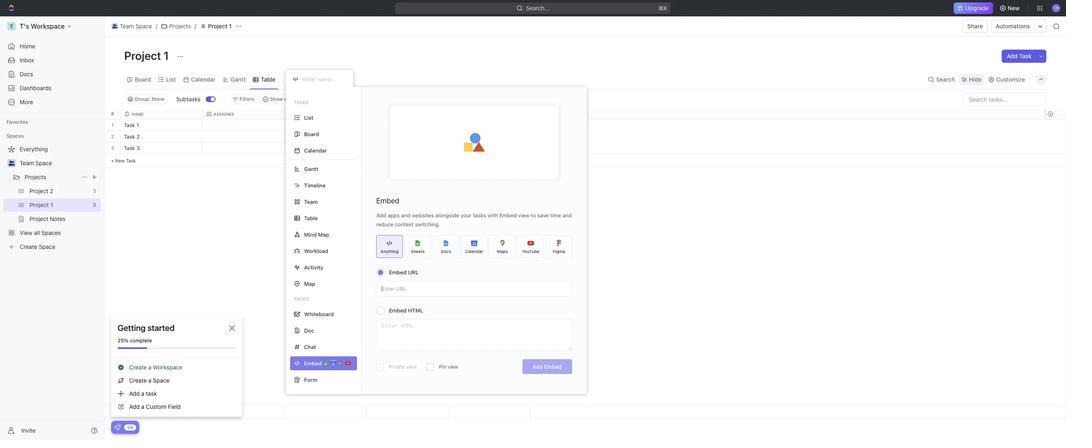 Task type: locate. For each thing, give the bounding box(es) containing it.
2 to do cell from the top
[[285, 142, 367, 153]]

0 horizontal spatial projects link
[[25, 171, 78, 184]]

2 inside press space to select this row. row
[[137, 133, 140, 140]]

add apps and websites alongside your tasks with embed view to save time and reduce context switching.
[[376, 212, 572, 228]]

timeline
[[304, 182, 326, 188]]

0 horizontal spatial list
[[166, 76, 176, 83]]

list down the tasks
[[304, 114, 314, 121]]

space
[[136, 23, 152, 30], [36, 160, 52, 166], [153, 377, 170, 384]]

2 up task 3
[[137, 133, 140, 140]]

2 horizontal spatial calendar
[[465, 249, 484, 254]]

add for add a task
[[129, 390, 140, 397]]

1 horizontal spatial team space
[[120, 23, 152, 30]]

1 vertical spatial projects link
[[25, 171, 78, 184]]

do down the tasks
[[298, 134, 304, 139]]

1 vertical spatial map
[[304, 280, 315, 287]]

3 down ‎task 2
[[137, 145, 140, 151]]

0 vertical spatial team space
[[120, 23, 152, 30]]

show
[[270, 96, 283, 102]]

tree containing team space
[[3, 143, 101, 253]]

2 horizontal spatial space
[[153, 377, 170, 384]]

sheets
[[411, 249, 425, 254]]

0 horizontal spatial project 1
[[124, 49, 172, 62]]

team right user group icon
[[20, 160, 34, 166]]

1 vertical spatial table
[[304, 215, 318, 221]]

1 vertical spatial task
[[124, 145, 135, 151]]

projects inside sidebar "navigation"
[[25, 173, 46, 180]]

1 horizontal spatial /
[[195, 23, 196, 30]]

board
[[135, 76, 151, 83], [304, 131, 319, 137]]

inbox link
[[3, 54, 101, 67]]

2 ‎task from the top
[[124, 133, 135, 140]]

projects link inside tree
[[25, 171, 78, 184]]

2 create from the top
[[129, 377, 147, 384]]

1 vertical spatial projects
[[25, 173, 46, 180]]

your
[[461, 212, 472, 219]]

0 horizontal spatial team
[[20, 160, 34, 166]]

upgrade link
[[954, 2, 993, 14]]

to
[[290, 134, 296, 139], [290, 146, 296, 151], [531, 212, 536, 219]]

projects link
[[159, 21, 193, 31], [25, 171, 78, 184]]

2 vertical spatial calendar
[[465, 249, 484, 254]]

press space to select this row. row containing 2
[[105, 131, 121, 142]]

0 vertical spatial team space link
[[109, 21, 154, 31]]

0 horizontal spatial team space link
[[20, 157, 99, 170]]

1 vertical spatial team space
[[20, 160, 52, 166]]

view right private at the left
[[406, 364, 417, 370]]

1 vertical spatial list
[[304, 114, 314, 121]]

map down "activity"
[[304, 280, 315, 287]]

customize
[[997, 76, 1026, 83]]

grid
[[105, 109, 1067, 419]]

add embed
[[533, 363, 562, 370]]

task inside button
[[1020, 52, 1032, 59]]

embed
[[376, 196, 400, 205], [500, 212, 517, 219], [389, 269, 407, 276], [389, 307, 407, 314], [545, 363, 562, 370]]

view right pin at the left
[[448, 364, 458, 370]]

3
[[137, 145, 140, 151], [111, 145, 114, 151]]

project 1
[[208, 23, 232, 30], [124, 49, 172, 62]]

add task
[[1007, 52, 1032, 59]]

to for task 3
[[290, 146, 296, 151]]

press space to select this row. row containing 3
[[105, 142, 121, 154]]

table inside 'table' link
[[261, 76, 276, 83]]

a left the task at the left of page
[[141, 390, 144, 397]]

1
[[229, 23, 232, 30], [164, 49, 169, 62], [137, 122, 139, 128], [112, 122, 114, 128]]

add a task
[[129, 390, 157, 397]]

space inside sidebar "navigation"
[[36, 160, 52, 166]]

to do cell
[[285, 131, 367, 142], [285, 142, 367, 153]]

embed inside add apps and websites alongside your tasks with embed view to save time and reduce context switching.
[[500, 212, 517, 219]]

task up 'customize'
[[1020, 52, 1032, 59]]

0 vertical spatial projects link
[[159, 21, 193, 31]]

board left 'list' link
[[135, 76, 151, 83]]

0 vertical spatial to do cell
[[285, 131, 367, 142]]

mind
[[304, 231, 317, 238]]

1 horizontal spatial project
[[208, 23, 228, 30]]

0 horizontal spatial calendar
[[191, 76, 216, 83]]

new down task 3
[[115, 158, 125, 163]]

chat
[[304, 343, 316, 350]]

2 do from the top
[[298, 146, 304, 151]]

1 vertical spatial to do cell
[[285, 142, 367, 153]]

2 horizontal spatial view
[[518, 212, 530, 219]]

row group
[[105, 119, 121, 168], [121, 119, 531, 168], [1046, 119, 1066, 168], [1046, 405, 1066, 418]]

2 vertical spatial team
[[304, 198, 318, 205]]

1 vertical spatial to
[[290, 146, 296, 151]]

0 horizontal spatial view
[[406, 364, 417, 370]]

0 horizontal spatial new
[[115, 158, 125, 163]]

reduce
[[376, 221, 394, 228]]

add embed button
[[523, 359, 572, 374]]

add inside add apps and websites alongside your tasks with embed view to save time and reduce context switching.
[[376, 212, 386, 219]]

grid containing ‎task 1
[[105, 109, 1067, 419]]

1 horizontal spatial table
[[304, 215, 318, 221]]

search...
[[527, 5, 550, 11]]

list
[[166, 76, 176, 83], [304, 114, 314, 121]]

1 vertical spatial team space link
[[20, 157, 99, 170]]

map right mind at left
[[318, 231, 329, 238]]

view
[[518, 212, 530, 219], [406, 364, 417, 370], [448, 364, 458, 370]]

1 to do cell from the top
[[285, 131, 367, 142]]

0 vertical spatial calendar
[[191, 76, 216, 83]]

0 horizontal spatial docs
[[20, 71, 33, 78]]

tasks
[[473, 212, 486, 219]]

1 horizontal spatial projects link
[[159, 21, 193, 31]]

activity
[[304, 264, 323, 270]]

0 horizontal spatial board
[[135, 76, 151, 83]]

calendar up timeline
[[304, 147, 327, 154]]

1 horizontal spatial new
[[1008, 5, 1020, 11]]

add for add task
[[1007, 52, 1018, 59]]

closed
[[284, 96, 300, 102]]

table up mind at left
[[304, 215, 318, 221]]

0 vertical spatial docs
[[20, 71, 33, 78]]

space right user group icon
[[36, 160, 52, 166]]

‎task up ‎task 2
[[124, 122, 135, 128]]

1 horizontal spatial project 1
[[208, 23, 232, 30]]

create for create a workspace
[[129, 364, 147, 371]]

gantt left 'table' link
[[231, 76, 246, 83]]

Search tasks... text field
[[965, 93, 1047, 105]]

task for add task
[[1020, 52, 1032, 59]]

1 horizontal spatial space
[[136, 23, 152, 30]]

1 vertical spatial gantt
[[304, 165, 318, 172]]

2 and from the left
[[563, 212, 572, 219]]

0 vertical spatial board
[[135, 76, 151, 83]]

space right user group image
[[136, 23, 152, 30]]

0 vertical spatial table
[[261, 76, 276, 83]]

1 vertical spatial docs
[[441, 249, 451, 254]]

0 vertical spatial to do
[[290, 134, 304, 139]]

new inside button
[[1008, 5, 1020, 11]]

automations button
[[992, 20, 1035, 32]]

/
[[156, 23, 157, 30], [195, 23, 196, 30]]

project
[[208, 23, 228, 30], [124, 49, 161, 62]]

a down "add a task"
[[141, 403, 144, 410]]

create
[[129, 364, 147, 371], [129, 377, 147, 384]]

0 horizontal spatial projects
[[25, 173, 46, 180]]

team space right user group icon
[[20, 160, 52, 166]]

row
[[121, 109, 531, 119]]

and
[[401, 212, 411, 219], [563, 212, 572, 219]]

‎task
[[124, 122, 135, 128], [124, 133, 135, 140]]

0 horizontal spatial gantt
[[231, 76, 246, 83]]

0 vertical spatial map
[[318, 231, 329, 238]]

0 horizontal spatial table
[[261, 76, 276, 83]]

project 1 link
[[198, 21, 234, 31]]

1 vertical spatial board
[[304, 131, 319, 137]]

a up the task at the left of page
[[148, 377, 151, 384]]

and up 'context'
[[401, 212, 411, 219]]

1 vertical spatial create
[[129, 377, 147, 384]]

2 for 1
[[111, 134, 114, 139]]

‎task down ‎task 1 on the left
[[124, 133, 135, 140]]

tree inside sidebar "navigation"
[[3, 143, 101, 253]]

inbox
[[20, 57, 34, 64]]

1 vertical spatial ‎task
[[124, 133, 135, 140]]

0 horizontal spatial and
[[401, 212, 411, 219]]

0 horizontal spatial /
[[156, 23, 157, 30]]

websites
[[412, 212, 434, 219]]

custom
[[146, 403, 166, 410]]

1 vertical spatial new
[[115, 158, 125, 163]]

team space link
[[109, 21, 154, 31], [20, 157, 99, 170]]

create up "add a task"
[[129, 377, 147, 384]]

0 vertical spatial new
[[1008, 5, 1020, 11]]

add
[[1007, 52, 1018, 59], [376, 212, 386, 219], [533, 363, 543, 370], [129, 390, 140, 397], [129, 403, 140, 410]]

Enter URL text field
[[377, 281, 572, 296]]

docs link
[[3, 68, 101, 81]]

1 vertical spatial calendar
[[304, 147, 327, 154]]

space down create a workspace
[[153, 377, 170, 384]]

0 vertical spatial task
[[1020, 52, 1032, 59]]

started
[[148, 323, 175, 333]]

0 vertical spatial projects
[[169, 23, 191, 30]]

automations
[[996, 23, 1031, 30]]

1 do from the top
[[298, 134, 304, 139]]

table up show
[[261, 76, 276, 83]]

task
[[1020, 52, 1032, 59], [124, 145, 135, 151], [126, 158, 136, 163]]

add task button
[[1002, 50, 1037, 63]]

do up timeline
[[298, 146, 304, 151]]

a for space
[[148, 377, 151, 384]]

calendar up subtasks button
[[191, 76, 216, 83]]

tree
[[3, 143, 101, 253]]

a up create a space
[[148, 364, 151, 371]]

alongside
[[436, 212, 459, 219]]

add for add apps and websites alongside your tasks with embed view to save time and reduce context switching.
[[376, 212, 386, 219]]

cell
[[203, 119, 285, 130], [285, 119, 367, 130], [367, 119, 449, 130], [203, 131, 285, 142], [367, 131, 449, 142], [203, 142, 285, 153], [367, 142, 449, 153], [285, 405, 367, 418]]

task down task 3
[[126, 158, 136, 163]]

0 horizontal spatial space
[[36, 160, 52, 166]]

docs down "inbox"
[[20, 71, 33, 78]]

1 create from the top
[[129, 364, 147, 371]]

1 vertical spatial team
[[20, 160, 34, 166]]

a for custom
[[141, 403, 144, 410]]

0 vertical spatial project 1
[[208, 23, 232, 30]]

2 horizontal spatial team
[[304, 198, 318, 205]]

create a space
[[129, 377, 170, 384]]

1 horizontal spatial team
[[120, 23, 134, 30]]

new up automations
[[1008, 5, 1020, 11]]

press space to select this row. row
[[105, 119, 121, 131], [121, 119, 531, 132], [105, 131, 121, 142], [121, 131, 531, 144], [105, 142, 121, 154], [121, 142, 531, 155], [121, 405, 531, 419]]

0 vertical spatial do
[[298, 134, 304, 139]]

team space
[[120, 23, 152, 30], [20, 160, 52, 166]]

customize button
[[986, 74, 1028, 85]]

1 horizontal spatial view
[[448, 364, 458, 370]]

1 ‎task from the top
[[124, 122, 135, 128]]

gantt
[[231, 76, 246, 83], [304, 165, 318, 172]]

2 vertical spatial task
[[126, 158, 136, 163]]

create up create a space
[[129, 364, 147, 371]]

calendar
[[191, 76, 216, 83], [304, 147, 327, 154], [465, 249, 484, 254]]

2 left ‎task 2
[[111, 134, 114, 139]]

task down ‎task 2
[[124, 145, 135, 151]]

⌘k
[[659, 5, 668, 11]]

0 horizontal spatial team space
[[20, 160, 52, 166]]

1 horizontal spatial map
[[318, 231, 329, 238]]

2 inside 1 2 3
[[111, 134, 114, 139]]

view button
[[286, 70, 312, 89]]

docs right sheets
[[441, 249, 451, 254]]

1 horizontal spatial and
[[563, 212, 572, 219]]

context
[[395, 221, 414, 228]]

embed inside the add embed button
[[545, 363, 562, 370]]

2 vertical spatial space
[[153, 377, 170, 384]]

0 vertical spatial to
[[290, 134, 296, 139]]

2 vertical spatial to
[[531, 212, 536, 219]]

getting
[[118, 323, 146, 333]]

0 vertical spatial project
[[208, 23, 228, 30]]

0 horizontal spatial project
[[124, 49, 161, 62]]

create a workspace
[[129, 364, 182, 371]]

team down timeline
[[304, 198, 318, 205]]

0 vertical spatial ‎task
[[124, 122, 135, 128]]

1 inside 1 2 3
[[112, 122, 114, 128]]

press space to select this row. row containing task 3
[[121, 142, 531, 155]]

embed for embed html
[[389, 307, 407, 314]]

team
[[120, 23, 134, 30], [20, 160, 34, 166], [304, 198, 318, 205]]

map
[[318, 231, 329, 238], [304, 280, 315, 287]]

onboarding checklist button image
[[114, 424, 121, 431]]

do
[[298, 134, 304, 139], [298, 146, 304, 151]]

do for task 3
[[298, 146, 304, 151]]

complete
[[130, 338, 152, 344]]

docs inside docs link
[[20, 71, 33, 78]]

add for add embed
[[533, 363, 543, 370]]

0 horizontal spatial 2
[[111, 134, 114, 139]]

board down the tasks
[[304, 131, 319, 137]]

a
[[148, 364, 151, 371], [148, 377, 151, 384], [141, 390, 144, 397], [141, 403, 144, 410]]

2 to do from the top
[[290, 146, 304, 151]]

pin view
[[439, 364, 458, 370]]

1 horizontal spatial 2
[[137, 133, 140, 140]]

1 vertical spatial do
[[298, 146, 304, 151]]

dashboards
[[20, 84, 52, 91]]

team right user group image
[[120, 23, 134, 30]]

calendar left maps at bottom left
[[465, 249, 484, 254]]

1 to do from the top
[[290, 134, 304, 139]]

1 horizontal spatial calendar
[[304, 147, 327, 154]]

view for private view
[[406, 364, 417, 370]]

private view
[[389, 364, 417, 370]]

2
[[137, 133, 140, 140], [111, 134, 114, 139]]

and right time
[[563, 212, 572, 219]]

25%
[[118, 338, 129, 344]]

onboarding checklist button element
[[114, 424, 121, 431]]

view left save
[[518, 212, 530, 219]]

list up subtasks button
[[166, 76, 176, 83]]

favorites
[[7, 119, 28, 125]]

0 vertical spatial create
[[129, 364, 147, 371]]

3 left task 3
[[111, 145, 114, 151]]

team space right user group image
[[120, 23, 152, 30]]

1 vertical spatial to do
[[290, 146, 304, 151]]

gantt up timeline
[[304, 165, 318, 172]]

1 vertical spatial space
[[36, 160, 52, 166]]



Task type: describe. For each thing, give the bounding box(es) containing it.
task inside press space to select this row. row
[[124, 145, 135, 151]]

press space to select this row. row containing 1
[[105, 119, 121, 131]]

a for workspace
[[148, 364, 151, 371]]

1 horizontal spatial docs
[[441, 249, 451, 254]]

whiteboard
[[304, 311, 334, 317]]

dashboards link
[[3, 82, 101, 95]]

1 horizontal spatial team space link
[[109, 21, 154, 31]]

private
[[389, 364, 405, 370]]

gantt link
[[229, 74, 246, 85]]

embed for embed url
[[389, 269, 407, 276]]

to do for task 3
[[290, 146, 304, 151]]

to do cell for ‎task 2
[[285, 131, 367, 142]]

1/4
[[127, 425, 133, 430]]

upgrade
[[966, 5, 989, 11]]

hide button
[[960, 74, 985, 85]]

html
[[408, 307, 423, 314]]

25% complete
[[118, 338, 152, 344]]

1 horizontal spatial gantt
[[304, 165, 318, 172]]

getting started
[[118, 323, 175, 333]]

invite
[[21, 427, 36, 434]]

list link
[[165, 74, 176, 85]]

time
[[550, 212, 561, 219]]

Enter HTML text field
[[377, 319, 572, 351]]

Enter name... field
[[302, 75, 347, 83]]

0 vertical spatial gantt
[[231, 76, 246, 83]]

embed html
[[389, 307, 423, 314]]

home link
[[3, 40, 101, 53]]

1 horizontal spatial 3
[[137, 145, 140, 151]]

‎task for ‎task 2
[[124, 133, 135, 140]]

workload
[[304, 247, 328, 254]]

show closed
[[270, 96, 300, 102]]

view button
[[286, 74, 312, 85]]

subtasks button
[[173, 93, 206, 106]]

figma
[[553, 249, 565, 254]]

board inside board link
[[135, 76, 151, 83]]

share button
[[963, 20, 988, 33]]

sidebar navigation
[[0, 16, 105, 440]]

to for ‎task 2
[[290, 134, 296, 139]]

view
[[296, 76, 310, 83]]

search
[[937, 76, 956, 83]]

‎task 2
[[124, 133, 140, 140]]

switching.
[[415, 221, 440, 228]]

1 / from the left
[[156, 23, 157, 30]]

board link
[[133, 74, 151, 85]]

to inside add apps and websites alongside your tasks with embed view to save time and reduce context switching.
[[531, 212, 536, 219]]

user group image
[[8, 161, 15, 166]]

row group containing 1 2 3
[[105, 119, 121, 168]]

task for new task
[[126, 158, 136, 163]]

create for create a space
[[129, 377, 147, 384]]

task 3
[[124, 145, 140, 151]]

new for new task
[[115, 158, 125, 163]]

anything
[[381, 249, 399, 254]]

pin
[[439, 364, 446, 370]]

show closed button
[[260, 94, 304, 104]]

view inside add apps and websites alongside your tasks with embed view to save time and reduce context switching.
[[518, 212, 530, 219]]

search button
[[926, 74, 958, 85]]

row group containing ‎task 1
[[121, 119, 531, 168]]

home
[[20, 43, 35, 50]]

close image
[[229, 325, 235, 331]]

embed url
[[389, 269, 419, 276]]

save
[[538, 212, 549, 219]]

#
[[111, 111, 114, 117]]

press space to select this row. row containing ‎task 1
[[121, 119, 531, 132]]

1 vertical spatial project 1
[[124, 49, 172, 62]]

mind map
[[304, 231, 329, 238]]

tasks
[[294, 100, 309, 105]]

url
[[408, 269, 419, 276]]

0 horizontal spatial 3
[[111, 145, 114, 151]]

with
[[488, 212, 498, 219]]

new task
[[115, 158, 136, 163]]

form
[[304, 376, 317, 383]]

1 2 3
[[111, 122, 114, 151]]

share
[[968, 23, 984, 30]]

1 and from the left
[[401, 212, 411, 219]]

workspace
[[153, 364, 182, 371]]

new for new
[[1008, 5, 1020, 11]]

do for ‎task 2
[[298, 134, 304, 139]]

new button
[[997, 2, 1025, 15]]

0 vertical spatial list
[[166, 76, 176, 83]]

to do cell for task 3
[[285, 142, 367, 153]]

a for task
[[141, 390, 144, 397]]

add for add a custom field
[[129, 403, 140, 410]]

calendar link
[[190, 74, 216, 85]]

youtube
[[522, 249, 540, 254]]

0 vertical spatial team
[[120, 23, 134, 30]]

‎task 1
[[124, 122, 139, 128]]

0 horizontal spatial map
[[304, 280, 315, 287]]

0 vertical spatial space
[[136, 23, 152, 30]]

team space inside tree
[[20, 160, 52, 166]]

hide
[[970, 76, 982, 83]]

1 vertical spatial project
[[124, 49, 161, 62]]

1 horizontal spatial board
[[304, 131, 319, 137]]

apps
[[388, 212, 400, 219]]

1 horizontal spatial projects
[[169, 23, 191, 30]]

doc
[[304, 327, 314, 334]]

field
[[168, 403, 181, 410]]

user group image
[[112, 24, 117, 28]]

‎task for ‎task 1
[[124, 122, 135, 128]]

embed for embed
[[376, 196, 400, 205]]

subtasks
[[176, 96, 201, 103]]

1 horizontal spatial list
[[304, 114, 314, 121]]

team inside sidebar "navigation"
[[20, 160, 34, 166]]

favorites button
[[3, 117, 31, 127]]

task
[[146, 390, 157, 397]]

press space to select this row. row containing ‎task 2
[[121, 131, 531, 144]]

2 / from the left
[[195, 23, 196, 30]]

view for pin view
[[448, 364, 458, 370]]

add a custom field
[[129, 403, 181, 410]]

spaces
[[7, 133, 24, 139]]

2 for ‎task
[[137, 133, 140, 140]]

pages
[[294, 296, 309, 301]]

to do for ‎task 2
[[290, 134, 304, 139]]

maps
[[497, 249, 508, 254]]

table link
[[259, 74, 276, 85]]



Task type: vqa. For each thing, say whether or not it's contained in the screenshot.
Search Spaces, Folders, Lists text field
no



